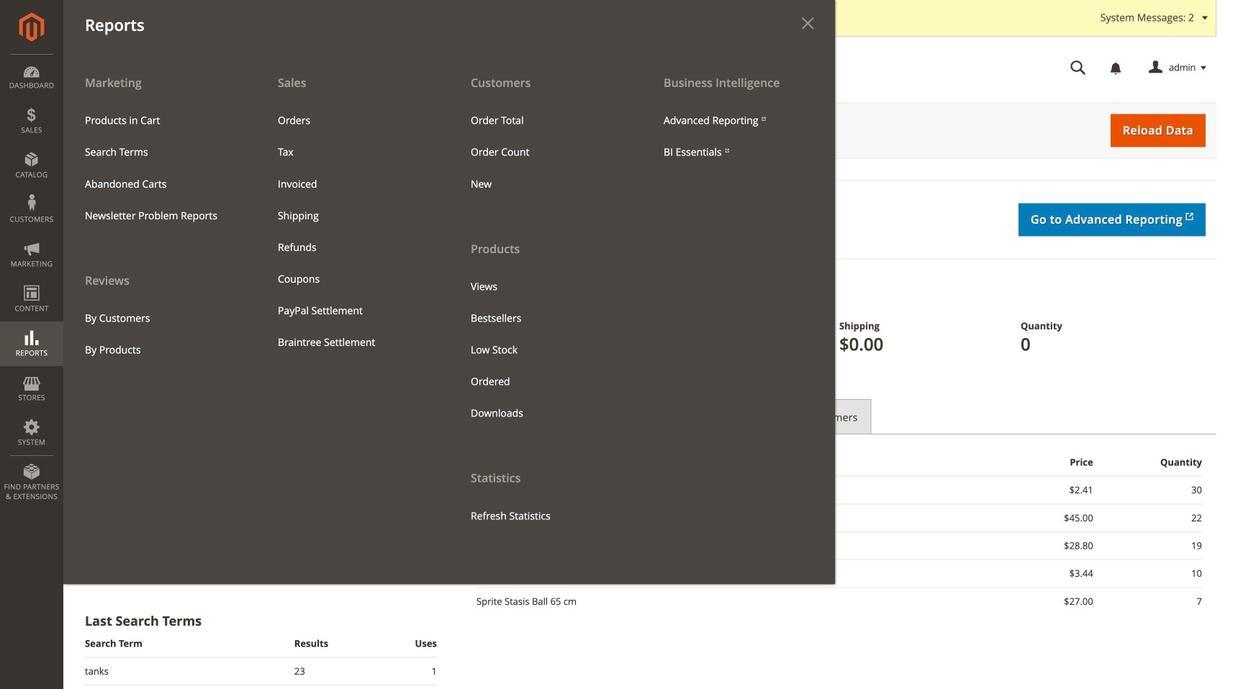 Task type: vqa. For each thing, say whether or not it's contained in the screenshot.
text field
no



Task type: locate. For each thing, give the bounding box(es) containing it.
menu bar
[[0, 0, 835, 585]]

magento admin panel image
[[19, 12, 44, 42]]

menu
[[63, 66, 835, 585], [63, 66, 256, 366], [449, 66, 642, 533], [74, 105, 246, 232], [267, 105, 439, 359], [460, 105, 632, 200], [653, 105, 825, 168], [460, 271, 632, 430], [74, 303, 246, 366]]



